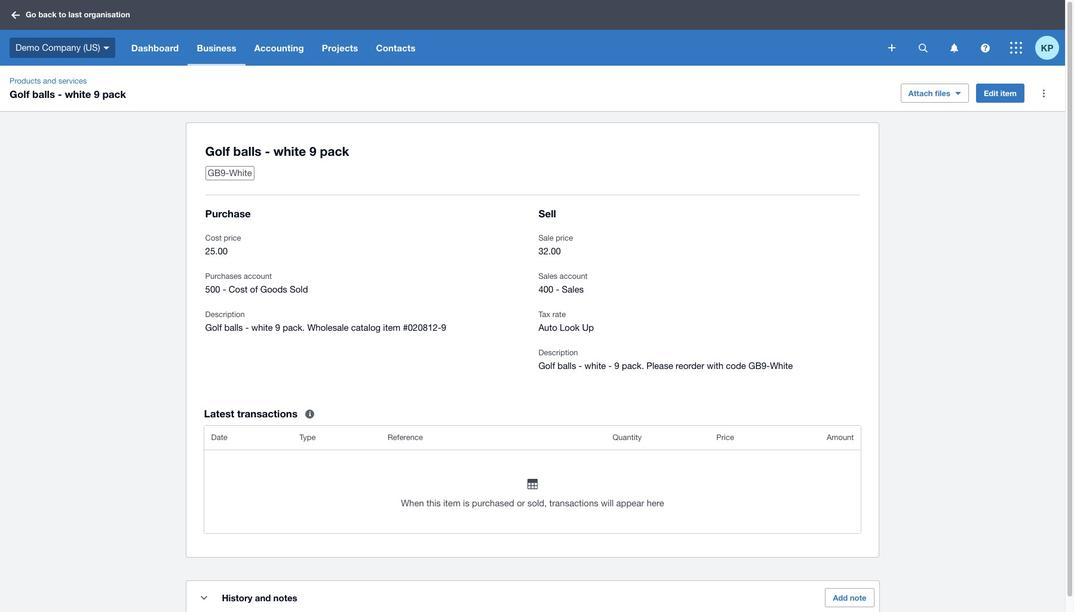 Task type: locate. For each thing, give the bounding box(es) containing it.
1 vertical spatial item
[[383, 323, 400, 333]]

item inside 'description golf balls - white 9 pack. wholesale catalog item #020812-9'
[[383, 323, 400, 333]]

item right the catalog
[[383, 323, 400, 333]]

svg image left go
[[11, 11, 20, 19]]

white right 'code'
[[770, 361, 793, 371]]

description down 500
[[205, 310, 245, 319]]

1 horizontal spatial pack
[[320, 144, 349, 159]]

go
[[26, 10, 36, 19]]

price inside cost price 25.00
[[224, 234, 241, 243]]

golf down products
[[10, 88, 29, 100]]

please
[[647, 361, 673, 371]]

price
[[224, 234, 241, 243], [556, 234, 573, 243]]

contacts button
[[367, 30, 425, 66]]

history
[[222, 593, 252, 603]]

products and services golf balls - white 9 pack
[[10, 76, 126, 100]]

white inside products and services golf balls - white 9 pack
[[65, 88, 91, 100]]

price right sale
[[556, 234, 573, 243]]

golf
[[10, 88, 29, 100], [205, 144, 230, 159], [205, 323, 222, 333], [539, 361, 555, 371]]

products
[[10, 76, 41, 85]]

1 vertical spatial white
[[770, 361, 793, 371]]

add note
[[833, 593, 867, 603]]

#020812-
[[403, 323, 441, 333]]

sales
[[539, 272, 558, 281], [562, 284, 584, 295]]

demo company (us) button
[[0, 30, 122, 66]]

purchased
[[472, 498, 514, 508]]

gb9-white
[[208, 168, 252, 178]]

1 price from the left
[[224, 234, 241, 243]]

balls down purchases account 500 - cost of goods sold
[[224, 323, 243, 333]]

0 horizontal spatial description
[[205, 310, 245, 319]]

svg image
[[919, 43, 928, 52], [950, 43, 958, 52], [888, 44, 896, 51], [103, 46, 109, 49]]

1 vertical spatial and
[[255, 593, 271, 603]]

transactions right the latest
[[237, 407, 298, 420]]

0 horizontal spatial account
[[244, 272, 272, 281]]

sales up 400
[[539, 272, 558, 281]]

1 vertical spatial transactions
[[549, 498, 599, 508]]

dashboard
[[131, 42, 179, 53]]

and left notes
[[255, 593, 271, 603]]

white inside description golf balls - white - 9 pack. please reorder with code gb9-white
[[585, 361, 606, 371]]

0 horizontal spatial pack
[[102, 88, 126, 100]]

white up purchase
[[229, 168, 252, 178]]

account up of
[[244, 272, 272, 281]]

purchase
[[205, 207, 251, 220]]

services
[[58, 76, 87, 85]]

projects button
[[313, 30, 367, 66]]

pack.
[[283, 323, 305, 333], [622, 361, 644, 371]]

0 horizontal spatial price
[[224, 234, 241, 243]]

description golf balls - white - 9 pack. please reorder with code gb9-white
[[539, 348, 793, 371]]

and inside products and services golf balls - white 9 pack
[[43, 76, 56, 85]]

cost inside purchases account 500 - cost of goods sold
[[229, 284, 248, 295]]

- inside 'description golf balls - white 9 pack. wholesale catalog item #020812-9'
[[245, 323, 249, 333]]

1 horizontal spatial price
[[556, 234, 573, 243]]

0 vertical spatial pack
[[102, 88, 126, 100]]

item right edit
[[1001, 88, 1017, 98]]

account
[[244, 272, 272, 281], [560, 272, 588, 281]]

1 horizontal spatial cost
[[229, 284, 248, 295]]

more info image
[[298, 402, 321, 426]]

golf balls - white 9 pack
[[205, 144, 349, 159]]

balls inside products and services golf balls - white 9 pack
[[32, 88, 55, 100]]

last
[[68, 10, 82, 19]]

balls down look at the right of the page
[[558, 361, 576, 371]]

and left services
[[43, 76, 56, 85]]

projects
[[322, 42, 358, 53]]

golf down auto
[[539, 361, 555, 371]]

business
[[197, 42, 236, 53]]

0 horizontal spatial transactions
[[237, 407, 298, 420]]

svg image inside go back to last organisation link
[[11, 11, 20, 19]]

0 vertical spatial cost
[[205, 234, 222, 243]]

auto
[[539, 323, 557, 333]]

balls down products and services link
[[32, 88, 55, 100]]

1 horizontal spatial and
[[255, 593, 271, 603]]

golf inside products and services golf balls - white 9 pack
[[10, 88, 29, 100]]

here
[[647, 498, 664, 508]]

history and notes
[[222, 593, 297, 603]]

1 vertical spatial cost
[[229, 284, 248, 295]]

-
[[58, 88, 62, 100], [265, 144, 270, 159], [223, 284, 226, 295], [556, 284, 559, 295], [245, 323, 249, 333], [579, 361, 582, 371], [609, 361, 612, 371]]

1 horizontal spatial svg image
[[981, 43, 990, 52]]

balls inside 'description golf balls - white 9 pack. wholesale catalog item #020812-9'
[[224, 323, 243, 333]]

1 horizontal spatial account
[[560, 272, 588, 281]]

1 horizontal spatial gb9-
[[749, 361, 770, 371]]

description inside description golf balls - white - 9 pack. please reorder with code gb9-white
[[539, 348, 578, 357]]

1 horizontal spatial description
[[539, 348, 578, 357]]

2 vertical spatial item
[[443, 498, 461, 508]]

company
[[42, 42, 81, 52]]

0 vertical spatial description
[[205, 310, 245, 319]]

quantity
[[613, 433, 642, 442]]

golf down 500
[[205, 323, 222, 333]]

0 vertical spatial white
[[229, 168, 252, 178]]

account inside sales account 400 - sales
[[560, 272, 588, 281]]

0 vertical spatial item
[[1001, 88, 1017, 98]]

cost left of
[[229, 284, 248, 295]]

white
[[229, 168, 252, 178], [770, 361, 793, 371]]

2 price from the left
[[556, 234, 573, 243]]

golf up gb9-white
[[205, 144, 230, 159]]

1 account from the left
[[244, 272, 272, 281]]

golf inside 'description golf balls - white 9 pack. wholesale catalog item #020812-9'
[[205, 323, 222, 333]]

2 account from the left
[[560, 272, 588, 281]]

description
[[205, 310, 245, 319], [539, 348, 578, 357]]

gb9- right 'code'
[[749, 361, 770, 371]]

purchases account 500 - cost of goods sold
[[205, 272, 308, 295]]

description down auto
[[539, 348, 578, 357]]

description for -
[[539, 348, 578, 357]]

1 horizontal spatial item
[[443, 498, 461, 508]]

pack. left wholesale
[[283, 323, 305, 333]]

accounting
[[254, 42, 304, 53]]

cost inside cost price 25.00
[[205, 234, 222, 243]]

svg image
[[11, 11, 20, 19], [1010, 42, 1022, 54], [981, 43, 990, 52]]

cost up 25.00
[[205, 234, 222, 243]]

list of transactions element
[[204, 426, 861, 534]]

white
[[65, 88, 91, 100], [274, 144, 306, 159], [251, 323, 273, 333], [585, 361, 606, 371]]

description golf balls - white 9 pack. wholesale catalog item #020812-9
[[205, 310, 446, 333]]

svg image up edit
[[981, 43, 990, 52]]

description inside 'description golf balls - white 9 pack. wholesale catalog item #020812-9'
[[205, 310, 245, 319]]

price inside the sale price 32.00
[[556, 234, 573, 243]]

pack. left 'please'
[[622, 361, 644, 371]]

1 vertical spatial gb9-
[[749, 361, 770, 371]]

attach
[[909, 88, 933, 98]]

0 vertical spatial gb9-
[[208, 168, 229, 178]]

sales account 400 - sales
[[539, 272, 588, 295]]

0 vertical spatial pack.
[[283, 323, 305, 333]]

gb9-
[[208, 168, 229, 178], [749, 361, 770, 371]]

1 horizontal spatial pack.
[[622, 361, 644, 371]]

latest transactions
[[204, 407, 298, 420]]

tax rate auto look up
[[539, 310, 594, 333]]

25.00
[[205, 246, 228, 256]]

0 horizontal spatial and
[[43, 76, 56, 85]]

banner containing kp
[[0, 0, 1065, 66]]

2 horizontal spatial item
[[1001, 88, 1017, 98]]

1 vertical spatial sales
[[562, 284, 584, 295]]

this
[[427, 498, 441, 508]]

and for history and notes
[[255, 593, 271, 603]]

svg image left kp
[[1010, 42, 1022, 54]]

transactions left will
[[549, 498, 599, 508]]

pack. inside 'description golf balls - white 9 pack. wholesale catalog item #020812-9'
[[283, 323, 305, 333]]

1 vertical spatial pack.
[[622, 361, 644, 371]]

500
[[205, 284, 220, 295]]

1 horizontal spatial transactions
[[549, 498, 599, 508]]

account inside purchases account 500 - cost of goods sold
[[244, 272, 272, 281]]

pack
[[102, 88, 126, 100], [320, 144, 349, 159]]

notes
[[273, 593, 297, 603]]

0 horizontal spatial item
[[383, 323, 400, 333]]

cost
[[205, 234, 222, 243], [229, 284, 248, 295]]

with
[[707, 361, 724, 371]]

0 horizontal spatial svg image
[[11, 11, 20, 19]]

price up 25.00
[[224, 234, 241, 243]]

and
[[43, 76, 56, 85], [255, 593, 271, 603]]

golf inside description golf balls - white - 9 pack. please reorder with code gb9-white
[[539, 361, 555, 371]]

edit
[[984, 88, 998, 98]]

1 horizontal spatial sales
[[562, 284, 584, 295]]

0 horizontal spatial cost
[[205, 234, 222, 243]]

dashboard link
[[122, 30, 188, 66]]

pack inside products and services golf balls - white 9 pack
[[102, 88, 126, 100]]

price for 25.00
[[224, 234, 241, 243]]

1 vertical spatial description
[[539, 348, 578, 357]]

account down the 32.00
[[560, 272, 588, 281]]

account for cost
[[244, 272, 272, 281]]

0 horizontal spatial pack.
[[283, 323, 305, 333]]

1 horizontal spatial white
[[770, 361, 793, 371]]

price for 32.00
[[556, 234, 573, 243]]

sales right 400
[[562, 284, 584, 295]]

goods
[[260, 284, 287, 295]]

of
[[250, 284, 258, 295]]

balls
[[32, 88, 55, 100], [233, 144, 261, 159], [224, 323, 243, 333], [558, 361, 576, 371]]

item
[[1001, 88, 1017, 98], [383, 323, 400, 333], [443, 498, 461, 508]]

white inside description golf balls - white - 9 pack. please reorder with code gb9-white
[[770, 361, 793, 371]]

9
[[94, 88, 100, 100], [310, 144, 316, 159], [275, 323, 280, 333], [441, 323, 446, 333], [615, 361, 620, 371]]

is
[[463, 498, 470, 508]]

will
[[601, 498, 614, 508]]

banner
[[0, 0, 1065, 66]]

note
[[850, 593, 867, 603]]

gb9- up purchase
[[208, 168, 229, 178]]

item left is
[[443, 498, 461, 508]]

0 vertical spatial sales
[[539, 272, 558, 281]]

0 vertical spatial and
[[43, 76, 56, 85]]

svg image inside "demo company (us)" popup button
[[103, 46, 109, 49]]



Task type: describe. For each thing, give the bounding box(es) containing it.
(us)
[[83, 42, 100, 52]]

toggle image
[[201, 596, 207, 600]]

1 vertical spatial pack
[[320, 144, 349, 159]]

item inside list of transactions element
[[443, 498, 461, 508]]

- inside sales account 400 - sales
[[556, 284, 559, 295]]

or
[[517, 498, 525, 508]]

balls inside description golf balls - white - 9 pack. please reorder with code gb9-white
[[558, 361, 576, 371]]

400
[[539, 284, 553, 295]]

catalog
[[351, 323, 381, 333]]

cost price 25.00
[[205, 234, 241, 256]]

sale
[[539, 234, 554, 243]]

reference
[[388, 433, 423, 442]]

balls up gb9-white
[[233, 144, 261, 159]]

business button
[[188, 30, 245, 66]]

0 horizontal spatial gb9-
[[208, 168, 229, 178]]

rate
[[552, 310, 566, 319]]

add note button
[[825, 589, 874, 608]]

kp
[[1041, 42, 1054, 53]]

toggle button
[[192, 586, 216, 610]]

go back to last organisation
[[26, 10, 130, 19]]

description for 9
[[205, 310, 245, 319]]

amount
[[827, 433, 854, 442]]

attach files button
[[901, 84, 969, 103]]

purchases
[[205, 272, 242, 281]]

9 inside products and services golf balls - white 9 pack
[[94, 88, 100, 100]]

0 horizontal spatial sales
[[539, 272, 558, 281]]

sale price 32.00
[[539, 234, 573, 256]]

code
[[726, 361, 746, 371]]

products and services link
[[5, 75, 92, 87]]

2 horizontal spatial svg image
[[1010, 42, 1022, 54]]

sold,
[[528, 498, 547, 508]]

32.00
[[539, 246, 561, 256]]

add
[[833, 593, 848, 603]]

latest
[[204, 407, 234, 420]]

when this item is purchased or sold, transactions will appear here
[[401, 498, 664, 508]]

organisation
[[84, 10, 130, 19]]

account for sales
[[560, 272, 588, 281]]

type
[[299, 433, 316, 442]]

edit item
[[984, 88, 1017, 98]]

and for products and services golf balls - white 9 pack
[[43, 76, 56, 85]]

white inside 'description golf balls - white 9 pack. wholesale catalog item #020812-9'
[[251, 323, 273, 333]]

more actions image
[[1032, 81, 1056, 105]]

back
[[38, 10, 57, 19]]

tax
[[539, 310, 550, 319]]

price
[[717, 433, 734, 442]]

kp button
[[1035, 30, 1065, 66]]

sold
[[290, 284, 308, 295]]

item inside button
[[1001, 88, 1017, 98]]

appear
[[616, 498, 644, 508]]

attach files
[[909, 88, 951, 98]]

demo company (us)
[[16, 42, 100, 52]]

gb9- inside description golf balls - white - 9 pack. please reorder with code gb9-white
[[749, 361, 770, 371]]

contacts
[[376, 42, 416, 53]]

0 horizontal spatial white
[[229, 168, 252, 178]]

reorder
[[676, 361, 705, 371]]

when
[[401, 498, 424, 508]]

wholesale
[[307, 323, 349, 333]]

go back to last organisation link
[[7, 4, 137, 26]]

files
[[935, 88, 951, 98]]

date
[[211, 433, 228, 442]]

- inside products and services golf balls - white 9 pack
[[58, 88, 62, 100]]

accounting button
[[245, 30, 313, 66]]

0 vertical spatial transactions
[[237, 407, 298, 420]]

pack. inside description golf balls - white - 9 pack. please reorder with code gb9-white
[[622, 361, 644, 371]]

up
[[582, 323, 594, 333]]

demo
[[16, 42, 39, 52]]

- inside purchases account 500 - cost of goods sold
[[223, 284, 226, 295]]

9 inside description golf balls - white - 9 pack. please reorder with code gb9-white
[[615, 361, 620, 371]]

look
[[560, 323, 580, 333]]

edit item button
[[976, 84, 1025, 103]]

to
[[59, 10, 66, 19]]

sell
[[539, 207, 556, 220]]



Task type: vqa. For each thing, say whether or not it's contained in the screenshot.
the e.g. 10,000.00 "field"
no



